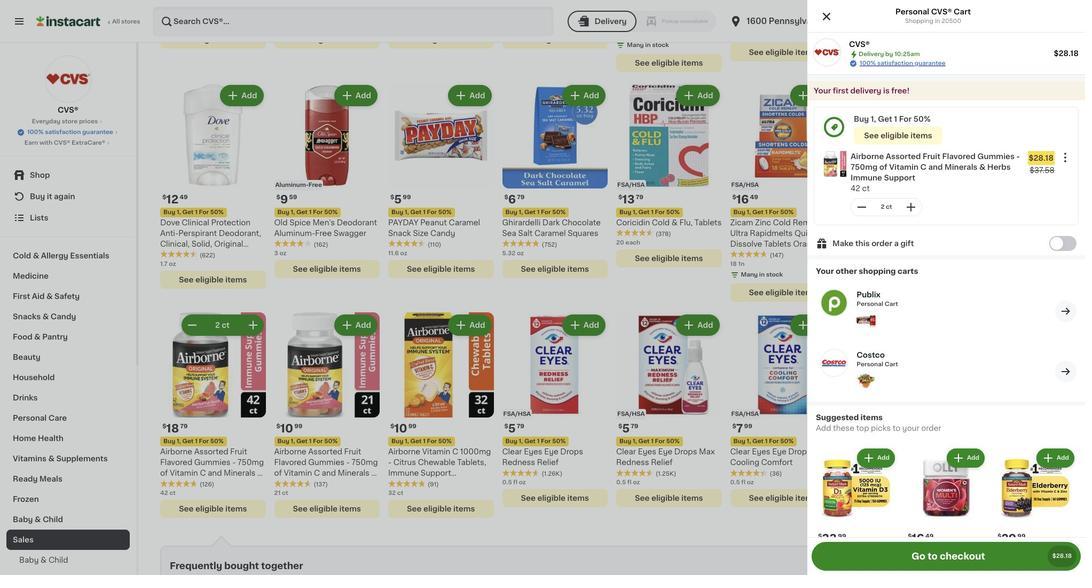 Task type: describe. For each thing, give the bounding box(es) containing it.
1, for (126)
[[177, 439, 181, 445]]

picks
[[872, 425, 891, 432]]

household
[[13, 374, 55, 382]]

tablets inside zicam zinc cold remedy ultra rapidmelts quick- dissolve tablets orange cream flavor ct
[[765, 240, 792, 248]]

vitamin inside airborne vitamin c 1000mg - citrus chewable tablets, immune support supplement
[[423, 448, 451, 456]]

buy 1, get 1 for 50% for (1.25k)
[[620, 439, 680, 445]]

ct inside zicam zinc cold remedy rapidmelts quick-dissolve tablets lemon-lime flavor with echinacea ct
[[1019, 251, 1028, 258]]

1, inside coupon-wrapper "element"
[[871, 115, 877, 123]]

2 horizontal spatial 49
[[926, 534, 934, 540]]

herbs for 18
[[160, 480, 183, 488]]

scrubbing
[[845, 470, 883, 477]]

beauty link
[[6, 347, 130, 368]]

solid,
[[192, 240, 212, 248]]

airborne assorted fruit flavored gummies - 750mg of vitamin c and minerals & herbs immune support image
[[821, 151, 847, 177]]

$ 18 79
[[162, 423, 188, 434]]

clear eyes eye drops max redness relief
[[617, 448, 715, 467]]

buy 1, get 1 for 50% for (1.26k)
[[506, 439, 566, 445]]

extracare®
[[72, 140, 105, 146]]

(260)
[[770, 12, 786, 18]]

child for 2nd baby & child link
[[49, 557, 68, 564]]

child for second baby & child link from the bottom
[[43, 516, 63, 524]]

add button for payday peanut caramel snack size candy
[[450, 86, 491, 105]]

- inside airborne assorted fruit flavored gummies - 750mg of vitamin c and minerals & herbs immune support 42 ct
[[1017, 153, 1021, 160]]

$ for (137)
[[277, 424, 280, 430]]

fl for clear eyes eye drops redness relief
[[514, 480, 518, 486]]

in inside 'personal cvs® cart shopping in 20500'
[[936, 18, 941, 24]]

food & pantry
[[13, 333, 68, 341]]

men's inside 'old spice men's deodorant aluminum-free swagger'
[[313, 219, 335, 226]]

add button for clear eyes eye drops cooling comfort
[[792, 316, 833, 335]]

buy 1, get 1 for 50% for (752)
[[506, 209, 566, 215]]

buy for (147)
[[734, 209, 746, 215]]

see inside coupon-wrapper "element"
[[865, 132, 879, 139]]

add button for ghirardelli dark chocolate sea salt caramel squares
[[564, 86, 605, 105]]

0 horizontal spatial $ 16 49
[[733, 194, 759, 205]]

$ 6 79
[[505, 194, 525, 205]]

minerals inside airborne assorted fruit flavored gummies - 750mg of vitamin c and minerals & herbs immune support 42 ct
[[945, 164, 978, 171]]

13
[[623, 194, 635, 205]]

(1.26k)
[[542, 471, 563, 477]]

add button for airborne vitamin c 1000mg - citrus chewable tablets, immune support supplement
[[450, 316, 491, 335]]

$ 5 79 for clear eyes eye drops redness relief
[[505, 423, 525, 434]]

safety
[[54, 293, 80, 300]]

medicine link
[[6, 266, 130, 286]]

(378)
[[656, 231, 671, 237]]

to inside suggested items add these top picks to your order
[[893, 425, 901, 432]]

these
[[834, 425, 855, 432]]

$ inside '$ 33 99'
[[819, 534, 823, 540]]

food
[[13, 333, 32, 341]]

items inside suggested items add these top picks to your order
[[861, 414, 883, 422]]

50% for (277)
[[895, 209, 908, 215]]

vitamin inside airborne assorted fruit flavored gummies - 750mg of vitamin c and minerals & herbs immune support 42 ct
[[890, 164, 919, 171]]

$ for (36)
[[733, 424, 737, 430]]

$ inside $ 29 99
[[998, 534, 1002, 540]]

clear eyes eye drops redness relief
[[503, 448, 584, 467]]

cvs® down the avenue
[[850, 41, 871, 48]]

cvs® inside "link"
[[54, 140, 70, 146]]

1 vertical spatial $ 16 49
[[908, 533, 934, 545]]

2 horizontal spatial delivery
[[933, 17, 967, 25]]

11.6
[[388, 250, 399, 256]]

1 horizontal spatial 1.7 oz
[[959, 21, 975, 27]]

household link
[[6, 368, 130, 388]]

support right (137)
[[332, 480, 362, 488]]

add for dove clinical protection anti-perspirant deodorant, clinical, solid, original clean scent
[[242, 92, 257, 99]]

50% for (137)
[[325, 439, 338, 445]]

$ for (378)
[[619, 194, 623, 200]]

99 for vitamin
[[409, 424, 417, 430]]

cart for costco
[[885, 362, 899, 368]]

buy for (126)
[[164, 439, 175, 445]]

tablets right the flu,
[[695, 219, 722, 226]]

your
[[903, 425, 920, 432]]

79 for clear eyes eye drops redness relief
[[517, 424, 525, 430]]

(126)
[[200, 482, 214, 488]]

0 horizontal spatial 18
[[166, 423, 179, 434]]

get for (1.25k)
[[639, 439, 650, 445]]

- inside airborne vitamin c 1000mg - citrus chewable tablets, immune support supplement
[[388, 459, 392, 467]]

42 inside product group
[[160, 491, 168, 496]]

assorted for 18
[[194, 448, 228, 456]]

vera
[[918, 240, 935, 248]]

$28.18 $37.58
[[1029, 154, 1055, 174]]

buy 1, get 1 for 50% for (126)
[[164, 439, 224, 445]]

product group containing 33
[[817, 447, 898, 576]]

northwest
[[859, 17, 903, 25]]

1 horizontal spatial to
[[928, 553, 938, 561]]

c inside airborne assorted fruit flavored gummies - 750mg of vitamin c and minerals & herbs immune support 42 ct
[[921, 164, 927, 171]]

buy left it
[[30, 193, 45, 200]]

0 vertical spatial aluminum-
[[275, 182, 309, 188]]

1 horizontal spatial 100%
[[860, 60, 877, 66]]

go to cart image
[[1060, 305, 1073, 318]]

get inside coupon-wrapper "element"
[[879, 115, 893, 123]]

coupon-wrapper element
[[815, 107, 1079, 221]]

add for zicam extreme congestion relief no-drip nasal spray with soothing aloe vera
[[926, 92, 942, 99]]

personal down "drinks"
[[13, 415, 47, 422]]

$ for (1.25k)
[[619, 424, 623, 430]]

$ for (64)
[[847, 424, 851, 430]]

ready meals
[[13, 476, 63, 483]]

1, for (137)
[[291, 439, 295, 445]]

quick- inside zicam zinc cold remedy ultra rapidmelts quick- dissolve tablets orange cream flavor ct
[[795, 230, 820, 237]]

750mg for 10
[[352, 459, 378, 467]]

rapidmelts inside zicam zinc cold remedy rapidmelts quick-dissolve tablets lemon-lime flavor with echinacea ct
[[959, 230, 1002, 237]]

many for ml
[[856, 42, 872, 48]]

first aid & safety link
[[6, 286, 130, 307]]

50% for (1.25k)
[[667, 439, 680, 445]]

with inside zicam extreme congestion relief no-drip nasal spray with soothing aloe vera
[[845, 240, 862, 248]]

candy inside the payday peanut caramel snack size candy
[[431, 230, 456, 237]]

in down zicam zinc cold remedy ultra rapidmelts quick- dissolve tablets orange cream flavor ct
[[760, 272, 765, 278]]

50% inside the buy 1, get 1 for 50% one a day multivitamin/multimineral supplement, men's health formula, tablets
[[1009, 439, 1023, 445]]

for for (64)
[[884, 439, 894, 445]]

spice
[[290, 219, 311, 226]]

many for fl
[[627, 42, 644, 48]]

product group containing 17
[[845, 83, 950, 289]]

1 for (162)
[[309, 209, 312, 215]]

21
[[274, 491, 281, 496]]

a
[[895, 240, 899, 247]]

3 oz
[[274, 250, 287, 256]]

eligible inside coupon-wrapper "element"
[[881, 132, 909, 139]]

instacart logo image
[[36, 15, 100, 28]]

buy for (378)
[[620, 209, 632, 215]]

0 horizontal spatial by
[[886, 51, 894, 57]]

order inside suggested items add these top picks to your order
[[922, 425, 942, 432]]

immune inside airborne vitamin c 1000mg - citrus chewable tablets, immune support supplement
[[388, 470, 419, 477]]

add for ghirardelli dark chocolate sea salt caramel squares
[[584, 92, 600, 99]]

go
[[912, 553, 926, 561]]

100% satisfaction guarantee inside button
[[27, 129, 113, 135]]

2 vertical spatial $28.18
[[1053, 554, 1073, 559]]

for for (147)
[[770, 209, 779, 215]]

allergy
[[41, 252, 68, 260]]

multivitamin/multimineral
[[959, 459, 1054, 467]]

for inside the buy 1, get 1 for 50% one a day multivitamin/multimineral supplement, men's health formula, tablets
[[998, 439, 1008, 445]]

cream
[[731, 251, 756, 258]]

meals
[[39, 476, 63, 483]]

fsa/hsa for clear eyes eye drops redness relief
[[504, 411, 531, 417]]

assorted for 10
[[308, 448, 343, 456]]

fruit inside airborne assorted fruit flavored gummies - 750mg of vitamin c and minerals & herbs immune support 42 ct
[[923, 153, 941, 160]]

coca cola zero sugar caffeine free soda soft drink image
[[857, 311, 877, 330]]

of inside airborne assorted fruit flavored gummies - 750mg of vitamin c and minerals & herbs immune support 42 ct
[[880, 164, 888, 171]]

tablets inside zicam zinc cold remedy rapidmelts quick-dissolve tablets lemon-lime flavor with echinacea ct
[[959, 240, 986, 248]]

0 vertical spatial $28.18
[[1055, 50, 1079, 57]]

buy for (622)
[[164, 209, 175, 215]]

increment quantity of airborne assorted fruit flavored gummies - 750mg of vitamin c and minerals & herbs immune support image for decrement quantity of airborne assorted fruit flavored gummies - 750mg of vitamin c and minerals & herbs immune support image
[[905, 201, 918, 214]]

snack
[[388, 230, 411, 237]]

1 horizontal spatial 500 ml
[[845, 32, 866, 37]]

many in stock for 500 fl oz
[[627, 42, 670, 48]]

support right (126)
[[217, 480, 248, 488]]

aluminum-free
[[275, 182, 322, 188]]

$ for (752)
[[505, 194, 509, 200]]

(151)
[[998, 482, 1012, 488]]

deodorant,
[[219, 230, 261, 237]]

for for (1.25k)
[[655, 439, 665, 445]]

zicam extreme congestion relief no-drip nasal spray with soothing aloe vera
[[845, 219, 947, 248]]

79 for airborne assorted fruit flavored gummies - 750mg of vitamin c and minerals & herbs immune support
[[180, 424, 188, 430]]

assorted inside airborne assorted fruit flavored gummies - 750mg of vitamin c and minerals & herbs immune support 42 ct
[[886, 153, 922, 160]]

tablets inside the buy 1, get 1 for 50% one a day multivitamin/multimineral supplement, men's health formula, tablets
[[993, 480, 1020, 488]]

delivery by 10:25am link
[[916, 15, 1016, 28]]

1000mg
[[460, 448, 491, 456]]

buy 1, get 1 for 50% inside coupon-wrapper "element"
[[854, 115, 931, 123]]

home health
[[13, 435, 64, 442]]

free!
[[892, 87, 910, 95]]

32 ct
[[388, 491, 404, 496]]

get for (378)
[[639, 209, 650, 215]]

1 vertical spatial candy
[[51, 313, 76, 321]]

1 for (110)
[[423, 209, 426, 215]]

11.6 oz
[[388, 250, 408, 256]]

flavored inside airborne assorted fruit flavored gummies - 750mg of vitamin c and minerals & herbs immune support 42 ct
[[943, 153, 976, 160]]

get for (277)
[[867, 209, 878, 215]]

10 for airborne vitamin c 1000mg - citrus chewable tablets, immune support supplement
[[395, 423, 408, 434]]

drops for clear eyes eye drops cooling comfort
[[789, 448, 812, 456]]

1 horizontal spatial 18
[[731, 261, 737, 267]]

$28.18 inside $28.18 $37.58
[[1029, 154, 1054, 162]]

product group
[[815, 147, 1079, 221]]

pennsylvania
[[769, 17, 824, 25]]

0 vertical spatial ml
[[744, 21, 752, 27]]

carts
[[898, 268, 919, 275]]

1, for (110)
[[405, 209, 409, 215]]

eye for relief
[[545, 448, 559, 456]]

0 vertical spatial 100% satisfaction guarantee
[[860, 60, 946, 66]]

redness inside clear eyes eye drops max redness relief
[[617, 459, 650, 467]]

0 vertical spatial free
[[309, 182, 322, 188]]

personal inside costco personal cart
[[857, 362, 884, 368]]

perspirant
[[179, 230, 217, 237]]

see eligible items inside coupon-wrapper "element"
[[865, 132, 933, 139]]

frequently
[[170, 562, 222, 571]]

99 inside $ 29 99
[[1018, 534, 1026, 540]]

0 vertical spatial delivery by 10:25am
[[933, 17, 1016, 25]]

each for coricidin cold & flu, tablets
[[626, 240, 641, 246]]

for for (126)
[[199, 439, 209, 445]]

everyday store prices
[[32, 119, 98, 125]]

zinc for rapidmelts
[[756, 219, 772, 226]]

together
[[261, 562, 303, 571]]

cold & allergy essentials link
[[6, 246, 130, 266]]

product group containing add
[[959, 83, 1064, 302]]

quick- inside zicam zinc cold remedy rapidmelts quick-dissolve tablets lemon-lime flavor with echinacea ct
[[1004, 230, 1029, 237]]

buy for (1.25k)
[[620, 439, 632, 445]]

aloe
[[900, 240, 917, 248]]

5.32
[[503, 250, 516, 256]]

payday
[[388, 219, 419, 226]]

delivery
[[851, 87, 882, 95]]

1.7 inside product group
[[160, 261, 168, 267]]

and inside airborne assorted fruit flavored gummies - 750mg of vitamin c and minerals & herbs immune support 42 ct
[[929, 164, 943, 171]]

50% for (622)
[[210, 209, 224, 215]]

supplement
[[388, 480, 434, 488]]

42 inside airborne assorted fruit flavored gummies - 750mg of vitamin c and minerals & herbs immune support 42 ct
[[851, 185, 861, 192]]

support inside airborne assorted fruit flavored gummies - 750mg of vitamin c and minerals & herbs immune support 42 ct
[[885, 174, 916, 182]]

go to cart image
[[1060, 365, 1073, 378]]

get for (137)
[[297, 439, 308, 445]]

support inside airborne vitamin c 1000mg - citrus chewable tablets, immune support supplement
[[421, 470, 451, 477]]

& inside cold & allergy essentials link
[[33, 252, 39, 260]]

cvs® inside 'personal cvs® cart shopping in 20500'
[[932, 8, 953, 15]]

1 for (126)
[[195, 439, 198, 445]]

satisfaction inside button
[[45, 129, 81, 135]]

decrement quantity of airborne assorted fruit flavored gummies - 750mg of vitamin c and minerals & herbs immune support image
[[186, 319, 199, 332]]

dove clinical protection anti-perspirant deodorant, clinical, solid, original clean scent
[[160, 219, 261, 258]]

dissolve inside zicam zinc cold remedy rapidmelts quick-dissolve tablets lemon-lime flavor with echinacea ct
[[1029, 230, 1061, 237]]

1 horizontal spatial stock
[[767, 272, 784, 278]]

eyes for comfort
[[752, 448, 771, 456]]

immune inside airborne assorted fruit flavored gummies - 750mg of vitamin c and minerals & herbs immune support 42 ct
[[851, 174, 883, 182]]

(2.96k)
[[542, 12, 564, 18]]

0 vertical spatial order
[[872, 240, 893, 247]]

0 vertical spatial guarantee
[[915, 60, 946, 66]]

fl for clear eyes eye drops cooling comfort
[[742, 480, 746, 486]]

99 for extreme
[[864, 194, 872, 200]]

echinacea
[[978, 251, 1017, 258]]

herbs inside airborne assorted fruit flavored gummies - 750mg of vitamin c and minerals & herbs immune support 42 ct
[[988, 164, 1012, 171]]

(682)
[[656, 23, 672, 29]]

earn
[[24, 140, 38, 146]]

cvs® up store
[[58, 106, 79, 114]]

and for 18
[[208, 470, 222, 477]]

fl for zicam extreme congestion relief no-drip nasal spray with soothing aloe vera
[[856, 261, 860, 267]]

2 ct for decrement quantity of airborne assorted fruit flavored gummies - 750mg of vitamin c and minerals & herbs immune support icon
[[215, 321, 230, 329]]

product group containing 13
[[617, 83, 722, 267]]

fruit for 18
[[230, 448, 247, 456]]

1 horizontal spatial many in stock
[[741, 272, 784, 278]]

(277)
[[884, 252, 899, 258]]

ghirardelli dark chocolate sea salt caramel squares
[[503, 219, 601, 237]]

sales
[[13, 537, 34, 544]]

5 for clear eyes eye drops max redness relief
[[623, 423, 630, 434]]

airborne vitamin c 1000mg - citrus chewable tablets, immune support supplement
[[388, 448, 491, 488]]

ultra
[[731, 230, 749, 237]]

rapidmelts inside zicam zinc cold remedy ultra rapidmelts quick- dissolve tablets orange cream flavor ct
[[750, 230, 793, 237]]

0 vertical spatial 10:25am
[[982, 17, 1016, 25]]

1 vertical spatial 29
[[1002, 533, 1017, 545]]

citrus inside lysol disinfectant, multi- surface antibacterial scrubbing wipes, citrus
[[913, 470, 935, 477]]

personal care link
[[6, 408, 130, 429]]

0.5 for clear eyes eye drops cooling comfort
[[731, 480, 740, 486]]

caramel inside ghirardelli dark chocolate sea salt caramel squares
[[535, 230, 566, 237]]

49 for clinical
[[180, 194, 188, 200]]

& inside the snacks & candy link
[[43, 313, 49, 321]]

all
[[112, 19, 120, 25]]

1 inside coupon-wrapper "element"
[[895, 115, 898, 123]]

50% for (378)
[[667, 209, 680, 215]]

remedy for dissolve
[[1021, 219, 1053, 226]]

publix personal cart
[[857, 291, 899, 307]]

75 ct
[[845, 491, 860, 496]]

service type group
[[568, 11, 717, 32]]

shopping
[[859, 268, 897, 275]]

flavor inside zicam zinc cold remedy rapidmelts quick-dissolve tablets lemon-lime flavor with echinacea ct
[[1037, 240, 1060, 248]]

fsa/hsa for coricidin cold & flu, tablets
[[618, 182, 645, 188]]

frozen link
[[6, 489, 130, 510]]

& inside 'vitamins & supplements' link
[[48, 455, 55, 463]]

frequently bought together
[[170, 562, 303, 571]]

1 horizontal spatial many
[[741, 272, 758, 278]]

relief inside clear eyes eye drops max redness relief
[[652, 459, 673, 467]]

get for (622)
[[182, 209, 194, 215]]

chocolate
[[562, 219, 601, 226]]

protection
[[211, 219, 251, 226]]

get for (64)
[[867, 439, 878, 445]]

1 inside the buy 1, get 1 for 50% one a day multivitamin/multimineral supplement, men's health formula, tablets
[[994, 439, 996, 445]]

200
[[959, 491, 971, 496]]

product group containing one a day multivitamin/multimineral supplement, men's health formula, tablets
[[959, 312, 1064, 518]]

clear for clear eyes eye drops max redness relief
[[617, 448, 637, 456]]

add button for dove clinical protection anti-perspirant deodorant, clinical, solid, original clean scent
[[221, 86, 263, 105]]

personal inside 'personal cvs® cart shopping in 20500'
[[896, 8, 930, 15]]

11
[[851, 423, 861, 434]]

personal inside the "publix personal cart"
[[857, 301, 884, 307]]

100% satisfaction guarantee button
[[17, 126, 120, 137]]

airborne assorted fruit flavored gummies - 750mg of vitamin c and minerals & herbs immune support 42 ct
[[851, 153, 1021, 192]]

750mg inside airborne assorted fruit flavored gummies - 750mg of vitamin c and minerals & herbs immune support 42 ct
[[851, 164, 878, 171]]

relief inside the clear eyes eye drops redness relief
[[537, 459, 559, 467]]

for for (91)
[[427, 439, 437, 445]]

product group containing 7
[[731, 312, 836, 508]]

flu,
[[680, 219, 693, 226]]



Task type: vqa. For each thing, say whether or not it's contained in the screenshot.


Task type: locate. For each thing, give the bounding box(es) containing it.
frozen
[[13, 496, 39, 503]]

1 for (622)
[[195, 209, 198, 215]]

surface
[[845, 459, 874, 467]]

personal up shopping
[[896, 8, 930, 15]]

0.5 for clear eyes eye drops max redness relief
[[617, 480, 626, 486]]

$ for (1.26k)
[[505, 424, 509, 430]]

buy up the clear eyes eye drops redness relief
[[506, 439, 518, 445]]

0 horizontal spatial 49
[[180, 194, 188, 200]]

1 vertical spatial baby & child
[[19, 557, 68, 564]]

medicine
[[13, 273, 49, 280]]

0 vertical spatial 2 ct
[[881, 204, 893, 210]]

79
[[517, 194, 525, 200], [636, 194, 644, 200], [180, 424, 188, 430], [517, 424, 525, 430], [631, 424, 639, 430]]

9
[[280, 194, 288, 205]]

buy 1, get 1 for 50% for (378)
[[620, 209, 680, 215]]

buy for (277)
[[848, 209, 860, 215]]

99 inside the $ 17 99
[[864, 194, 872, 200]]

0 vertical spatial baby & child link
[[6, 510, 130, 530]]

1 horizontal spatial order
[[922, 425, 942, 432]]

0 horizontal spatial health
[[38, 435, 64, 442]]

for for (110)
[[427, 209, 437, 215]]

3 zicam from the left
[[959, 219, 982, 226]]

is
[[884, 87, 890, 95]]

see eligible items button
[[160, 30, 266, 49], [274, 30, 380, 49], [388, 30, 494, 49], [503, 30, 608, 49], [731, 43, 836, 61], [617, 54, 722, 72], [845, 54, 950, 72], [854, 127, 943, 145], [617, 249, 722, 267], [274, 260, 380, 278], [388, 260, 494, 278], [503, 260, 608, 278], [160, 271, 266, 289], [845, 271, 950, 289], [731, 283, 836, 302], [503, 489, 608, 508], [617, 489, 722, 508], [731, 489, 836, 508], [160, 500, 266, 518], [274, 500, 380, 518], [388, 500, 494, 518], [845, 500, 950, 518], [959, 500, 1064, 518]]

tablets up (147) at top right
[[765, 240, 792, 248]]

(147)
[[770, 252, 784, 258]]

product group containing 29
[[996, 447, 1077, 576]]

1 horizontal spatial by
[[969, 17, 980, 25]]

29 inside the $ 11 29
[[862, 424, 870, 430]]

$ for (622)
[[162, 194, 166, 200]]

& inside airborne assorted fruit flavored gummies - 750mg of vitamin c and minerals & herbs immune support 42 ct
[[980, 164, 986, 171]]

free inside 'old spice men's deodorant aluminum-free swagger'
[[315, 230, 332, 237]]

2 right decrement quantity of airborne assorted fruit flavored gummies - 750mg of vitamin c and minerals & herbs immune support icon
[[215, 321, 220, 329]]

relief inside zicam extreme congestion relief no-drip nasal spray with soothing aloe vera
[[845, 230, 867, 237]]

50% up peanut
[[439, 209, 452, 215]]

5 up clear eyes eye drops max redness relief
[[623, 423, 630, 434]]

for for (1.26k)
[[541, 439, 551, 445]]

zinc
[[756, 219, 772, 226], [984, 219, 1000, 226]]

100% satisfaction guarantee down everyday store prices link
[[27, 129, 113, 135]]

dissolve up lime
[[1029, 230, 1061, 237]]

1 10 from the left
[[280, 423, 293, 434]]

1 rapidmelts from the left
[[750, 230, 793, 237]]

baby & child down sales
[[19, 557, 68, 564]]

free up (162) at top left
[[315, 230, 332, 237]]

add for clear eyes eye drops max redness relief
[[698, 321, 714, 329]]

airborne for (126)
[[160, 448, 192, 456]]

100% satisfaction guarantee link
[[860, 59, 946, 68]]

coricidin cold & flu, tablets
[[617, 219, 722, 226]]

3 eyes from the left
[[752, 448, 771, 456]]

2 up extreme
[[881, 204, 885, 210]]

decrement quantity of airborne assorted fruit flavored gummies - 750mg of vitamin c and minerals & herbs immune support image
[[856, 201, 869, 214]]

drops for clear eyes eye drops max redness relief
[[675, 448, 698, 456]]

1 quick- from the left
[[795, 230, 820, 237]]

for for (162)
[[313, 209, 323, 215]]

flavor right lime
[[1037, 240, 1060, 248]]

stock down (147) at top right
[[767, 272, 784, 278]]

drops left max
[[675, 448, 698, 456]]

each right 20
[[626, 240, 641, 246]]

increment quantity of airborne assorted fruit flavored gummies - 750mg of vitamin c and minerals & herbs immune support image inside product group
[[905, 201, 918, 214]]

50% for (36)
[[781, 439, 794, 445]]

eye inside the clear eyes eye drops redness relief
[[545, 448, 559, 456]]

airborne right airborne assorted fruit flavored gummies - 750mg of vitamin c and minerals & herbs immune support icon at top
[[851, 153, 885, 160]]

drops inside clear eyes eye drops max redness relief
[[675, 448, 698, 456]]

get for (126)
[[182, 439, 194, 445]]

floral arrangement image
[[857, 371, 877, 391]]

avenue
[[826, 17, 857, 25]]

50%
[[914, 115, 931, 123], [210, 209, 224, 215], [325, 209, 338, 215], [439, 209, 452, 215], [553, 209, 566, 215], [667, 209, 680, 215], [781, 209, 794, 215], [895, 209, 908, 215], [210, 439, 224, 445], [325, 439, 338, 445], [439, 439, 452, 445], [553, 439, 566, 445], [667, 439, 680, 445], [781, 439, 794, 445], [895, 439, 908, 445], [1009, 439, 1023, 445]]

1 horizontal spatial 1.7
[[959, 21, 966, 27]]

salt
[[519, 230, 533, 237]]

shopping
[[906, 18, 934, 24]]

500 fl oz
[[617, 32, 643, 37]]

$ 29 99
[[998, 533, 1026, 545]]

peanut
[[421, 219, 447, 226]]

0 vertical spatial 42
[[851, 185, 861, 192]]

cold up the lemon-
[[1002, 219, 1020, 226]]

buy 1, get 1 for 50% for (36)
[[734, 439, 794, 445]]

quick- up lime
[[1004, 230, 1029, 237]]

0 horizontal spatial with
[[845, 240, 862, 248]]

1.7 down clean
[[160, 261, 168, 267]]

2 horizontal spatial 750mg
[[851, 164, 878, 171]]

0.5 fl oz down clear eyes eye drops max redness relief
[[617, 480, 640, 486]]

ml left pennsylvania on the right top of the page
[[744, 21, 752, 27]]

1 vertical spatial 16
[[912, 533, 925, 545]]

buy for (137)
[[278, 439, 290, 445]]

essentials
[[70, 252, 109, 260]]

2 redness from the left
[[617, 459, 650, 467]]

★★★★★
[[160, 11, 198, 18], [160, 11, 198, 18], [731, 11, 768, 18], [731, 11, 768, 18], [959, 11, 996, 18], [959, 11, 996, 18], [617, 21, 654, 29], [617, 21, 654, 29], [617, 229, 654, 237], [617, 229, 654, 237], [274, 240, 312, 248], [274, 240, 312, 248], [388, 240, 426, 248], [388, 240, 426, 248], [503, 240, 540, 248], [503, 240, 540, 248], [160, 251, 198, 258], [160, 251, 198, 258], [731, 251, 768, 258], [731, 251, 768, 258], [845, 251, 882, 258], [845, 251, 882, 258], [959, 251, 996, 258], [959, 251, 996, 258], [503, 470, 540, 477], [503, 470, 540, 477], [617, 470, 654, 477], [617, 470, 654, 477], [731, 470, 768, 477], [731, 470, 768, 477], [160, 480, 198, 488], [160, 480, 198, 488], [274, 480, 312, 488], [274, 480, 312, 488], [388, 480, 426, 488], [388, 480, 426, 488], [845, 480, 882, 488], [845, 480, 882, 488], [959, 480, 996, 488], [959, 480, 996, 488]]

3
[[274, 250, 278, 256]]

order right your
[[922, 425, 942, 432]]

49 right 12
[[180, 194, 188, 200]]

2 10 from the left
[[395, 423, 408, 434]]

None search field
[[153, 6, 554, 36]]

1 vertical spatial 1.7 oz
[[160, 261, 176, 267]]

remedy for quick-
[[793, 219, 825, 226]]

0 horizontal spatial 1.7
[[160, 261, 168, 267]]

49 for zinc
[[751, 194, 759, 200]]

1 horizontal spatial candy
[[431, 230, 456, 237]]

aluminum- up 59
[[275, 182, 309, 188]]

50% for (110)
[[439, 209, 452, 215]]

1 go to cart element from the top
[[1056, 301, 1077, 322]]

dissolve up cream at the right top of page
[[731, 240, 763, 248]]

1 vertical spatial by
[[886, 51, 894, 57]]

buy up supplement
[[392, 439, 404, 445]]

cvs® logo image
[[45, 56, 92, 103]]

each for one a day multivitamin/multimineral supplement, men's health formula, tablets
[[972, 491, 987, 496]]

0 horizontal spatial $ 10 99
[[277, 423, 303, 434]]

for up clear eyes eye drops cooling comfort
[[770, 439, 779, 445]]

2 baby & child link from the top
[[6, 550, 130, 571]]

0 vertical spatial flavor
[[1037, 240, 1060, 248]]

1 horizontal spatial caramel
[[535, 230, 566, 237]]

18
[[731, 261, 737, 267], [166, 423, 179, 434]]

everyday
[[32, 119, 60, 125]]

1, for (1.26k)
[[519, 439, 523, 445]]

eye up "(1.26k)" at bottom
[[545, 448, 559, 456]]

0 vertical spatial health
[[38, 435, 64, 442]]

2 horizontal spatial zicam
[[959, 219, 982, 226]]

eyes inside the clear eyes eye drops redness relief
[[524, 448, 543, 456]]

drip
[[883, 230, 898, 237]]

buy inside coupon-wrapper "element"
[[854, 115, 870, 123]]

500 for (682)
[[617, 32, 629, 37]]

$ 5 79 up clear eyes eye drops max redness relief
[[619, 423, 639, 434]]

add inside suggested items add these top picks to your order
[[817, 425, 832, 432]]

rapidmelts up (147) at top right
[[750, 230, 793, 237]]

buy up dove
[[164, 209, 175, 215]]

1 horizontal spatial satisfaction
[[878, 60, 914, 66]]

drinks link
[[6, 388, 130, 408]]

zicam inside zicam zinc cold remedy ultra rapidmelts quick- dissolve tablets orange cream flavor ct
[[731, 219, 754, 226]]

2 go to cart element from the top
[[1056, 361, 1077, 382]]

see eligible items
[[179, 36, 247, 43], [293, 36, 361, 43], [407, 36, 475, 43], [521, 36, 589, 43], [749, 49, 818, 56], [635, 59, 703, 67], [864, 59, 932, 67], [865, 132, 933, 139], [635, 255, 703, 262], [293, 265, 361, 273], [407, 265, 475, 273], [521, 265, 589, 273], [179, 276, 247, 283], [864, 276, 932, 283], [749, 289, 818, 296], [521, 495, 589, 502], [635, 495, 703, 502], [749, 495, 818, 502], [179, 506, 247, 513], [293, 506, 361, 513], [407, 506, 475, 513], [864, 506, 932, 513], [978, 506, 1046, 513]]

buy 1, get 1 for 50% one a day multivitamin/multimineral supplement, men's health formula, tablets
[[959, 439, 1058, 488]]

$ 10 99
[[277, 423, 303, 434], [391, 423, 417, 434]]

2 horizontal spatial herbs
[[988, 164, 1012, 171]]

1 for (752)
[[537, 209, 540, 215]]

baby for second baby & child link from the bottom
[[13, 516, 33, 524]]

0.5 fl oz for clear eyes eye drops max redness relief
[[617, 480, 640, 486]]

baby & child
[[13, 516, 63, 524], [19, 557, 68, 564]]

herbs
[[988, 164, 1012, 171], [160, 480, 183, 488], [274, 480, 297, 488]]

with
[[39, 140, 52, 146]]

redness
[[503, 459, 536, 467], [617, 459, 650, 467]]

increment quantity of airborne assorted fruit flavored gummies - 750mg of vitamin c and minerals & herbs immune support image
[[905, 201, 918, 214], [247, 319, 259, 332]]

health inside the buy 1, get 1 for 50% one a day multivitamin/multimineral supplement, men's health formula, tablets
[[1033, 470, 1058, 477]]

50% inside coupon-wrapper "element"
[[914, 115, 931, 123]]

health down care
[[38, 435, 64, 442]]

0 vertical spatial go to cart element
[[1056, 301, 1077, 322]]

5.3
[[160, 21, 170, 27]]

many in stock for 500 ml
[[856, 42, 898, 48]]

3 eye from the left
[[773, 448, 787, 456]]

0 horizontal spatial 16
[[737, 194, 749, 205]]

get for (1.26k)
[[525, 439, 536, 445]]

gummies for 10
[[308, 459, 345, 467]]

1 for (137)
[[309, 439, 312, 445]]

1 horizontal spatial 16
[[912, 533, 925, 545]]

1 airborne assorted fruit flavored gummies - 750mg of vitamin c and minerals & herbs immune support from the left
[[160, 448, 264, 488]]

buy 1, get 1 for 50% up clear eyes eye drops cooling comfort
[[734, 439, 794, 445]]

0 horizontal spatial 100%
[[27, 129, 44, 135]]

0 horizontal spatial of
[[160, 470, 168, 477]]

zicam inside zicam extreme congestion relief no-drip nasal spray with soothing aloe vera
[[845, 219, 868, 226]]

0 horizontal spatial assorted
[[194, 448, 228, 456]]

1.7 right shopping
[[959, 21, 966, 27]]

79 inside $ 18 79
[[180, 424, 188, 430]]

1 remedy from the left
[[793, 219, 825, 226]]

1 horizontal spatial 750mg
[[352, 459, 378, 467]]

delivery button
[[568, 11, 637, 32]]

caramel inside the payday peanut caramel snack size candy
[[449, 219, 480, 226]]

top
[[857, 425, 870, 432]]

rapidmelts up the lemon-
[[959, 230, 1002, 237]]

other
[[836, 268, 858, 275]]

buy 1, get 1 for 50% up peanut
[[392, 209, 452, 215]]

add for coricidin cold & flu, tablets
[[698, 92, 714, 99]]

1 clear from the left
[[503, 448, 522, 456]]

airborne assorted fruit flavored gummies - 750mg of vitamin c and minerals & herbs immune support button
[[851, 151, 1021, 183]]

airborne assorted fruit flavored gummies - 750mg of vitamin c and minerals & herbs immune support up 21 ct
[[274, 448, 378, 488]]

baby up sales
[[13, 516, 33, 524]]

baby & child for 2nd baby & child link
[[19, 557, 68, 564]]

for up clear eyes eye drops max redness relief
[[655, 439, 665, 445]]

1, for (622)
[[177, 209, 181, 215]]

1 horizontal spatial 29
[[1002, 533, 1017, 545]]

1 horizontal spatial of
[[274, 470, 282, 477]]

1 horizontal spatial 2
[[881, 204, 885, 210]]

1 horizontal spatial redness
[[617, 459, 650, 467]]

$ 10 99 for airborne vitamin c 1000mg - citrus chewable tablets, immune support supplement
[[391, 423, 417, 434]]

add for clear eyes eye drops cooling comfort
[[812, 321, 828, 329]]

for for (137)
[[313, 439, 323, 445]]

$ 7 99
[[733, 423, 753, 434]]

zicam for 16
[[731, 219, 754, 226]]

fsa/hsa for clear eyes eye drops max redness relief
[[618, 411, 645, 417]]

1.7 oz inside product group
[[160, 261, 176, 267]]

fsa/hsa for zicam zinc cold remedy ultra rapidmelts quick- dissolve tablets orange cream flavor ct
[[732, 182, 759, 188]]

2 horizontal spatial many in stock
[[856, 42, 898, 48]]

99 inside '$ 33 99'
[[839, 534, 847, 540]]

$ 10 99 for airborne assorted fruit flavored gummies - 750mg of vitamin c and minerals & herbs immune support
[[277, 423, 303, 434]]

100% inside button
[[27, 129, 44, 135]]

aluminum- inside 'old spice men's deodorant aluminum-free swagger'
[[274, 230, 315, 237]]

2 eye from the left
[[659, 448, 673, 456]]

many down 1n
[[741, 272, 758, 278]]

and for 10
[[322, 470, 336, 477]]

zinc inside zicam zinc cold remedy ultra rapidmelts quick- dissolve tablets orange cream flavor ct
[[756, 219, 772, 226]]

1 $ 10 99 from the left
[[277, 423, 303, 434]]

cooling
[[731, 459, 760, 467]]

zinc up (147) at top right
[[756, 219, 772, 226]]

50% up multivitamin/multimineral
[[1009, 439, 1023, 445]]

personal cvs® cart shopping in 20500
[[896, 8, 972, 24]]

cvs® image
[[814, 39, 841, 66]]

$ 16 49 up ultra
[[733, 194, 759, 205]]

buy 1, get 1 for 50% for (137)
[[278, 439, 338, 445]]

50% up "dark"
[[553, 209, 566, 215]]

product group containing 9
[[274, 83, 380, 278]]

buy 1, get 1 for 50% up spice
[[278, 209, 338, 215]]

1, for (64)
[[861, 439, 866, 445]]

items
[[225, 36, 247, 43], [340, 36, 361, 43], [454, 36, 475, 43], [568, 36, 589, 43], [796, 49, 818, 56], [682, 59, 703, 67], [910, 59, 932, 67], [911, 132, 933, 139], [682, 255, 703, 262], [340, 265, 361, 273], [454, 265, 475, 273], [568, 265, 589, 273], [225, 276, 247, 283], [910, 276, 932, 283], [796, 289, 818, 296], [861, 414, 883, 422], [568, 495, 589, 502], [682, 495, 703, 502], [796, 495, 818, 502], [225, 506, 247, 513], [340, 506, 361, 513], [454, 506, 475, 513], [910, 506, 932, 513], [1024, 506, 1046, 513]]

in down service type group
[[646, 42, 651, 48]]

0 vertical spatial to
[[893, 425, 901, 432]]

20 each
[[617, 240, 641, 246]]

0 horizontal spatial remedy
[[793, 219, 825, 226]]

2 horizontal spatial drops
[[789, 448, 812, 456]]

500 ml
[[731, 21, 752, 27], [845, 32, 866, 37]]

relief
[[845, 230, 867, 237], [537, 459, 559, 467], [652, 459, 673, 467]]

cart inside costco personal cart
[[885, 362, 899, 368]]

79 for clear eyes eye drops max redness relief
[[631, 424, 639, 430]]

day
[[984, 448, 999, 456]]

buy 1, get 1 for 50% for (162)
[[278, 209, 338, 215]]

satisfaction down "everyday store prices"
[[45, 129, 81, 135]]

buy for (110)
[[392, 209, 404, 215]]

1 zicam from the left
[[731, 219, 754, 226]]

guarantee inside button
[[82, 129, 113, 135]]

product group
[[160, 0, 266, 49], [274, 0, 380, 49], [388, 0, 494, 49], [503, 0, 608, 49], [617, 0, 722, 72], [731, 0, 836, 61], [845, 0, 950, 72], [959, 0, 1064, 49], [160, 83, 266, 289], [274, 83, 380, 278], [388, 83, 494, 278], [503, 83, 608, 278], [617, 83, 722, 267], [731, 83, 836, 302], [845, 83, 950, 289], [959, 83, 1064, 302], [160, 312, 266, 518], [274, 312, 380, 518], [388, 312, 494, 518], [503, 312, 608, 508], [617, 312, 722, 508], [731, 312, 836, 508], [845, 312, 950, 518], [959, 312, 1064, 518], [817, 447, 898, 576], [906, 447, 988, 576], [996, 447, 1077, 576]]

0.5 for zicam extreme congestion relief no-drip nasal spray with soothing aloe vera
[[845, 261, 855, 267]]

zicam inside zicam zinc cold remedy rapidmelts quick-dissolve tablets lemon-lime flavor with echinacea ct
[[959, 219, 982, 226]]

0.5 fl oz for clear eyes eye drops cooling comfort
[[731, 480, 754, 486]]

zinc up the lemon-
[[984, 219, 1000, 226]]

0 horizontal spatial guarantee
[[82, 129, 113, 135]]

2 drops from the left
[[675, 448, 698, 456]]

0 horizontal spatial 500
[[617, 32, 629, 37]]

airborne assorted fruit flavored gummies - 750mg of vitamin c and minerals & herbs immune support for 18
[[160, 448, 264, 488]]

1 vertical spatial delivery by 10:25am
[[859, 51, 921, 57]]

0 horizontal spatial delivery by 10:25am
[[859, 51, 921, 57]]

buy for (36)
[[734, 439, 746, 445]]

many down 500 fl oz
[[627, 42, 644, 48]]

candy down peanut
[[431, 230, 456, 237]]

for for (36)
[[770, 439, 779, 445]]

flavor inside zicam zinc cold remedy ultra rapidmelts quick- dissolve tablets orange cream flavor ct
[[758, 251, 780, 258]]

2 horizontal spatial stock
[[881, 42, 898, 48]]

product group containing 18
[[160, 312, 266, 518]]

old spice men's deodorant aluminum-free swagger
[[274, 219, 377, 237]]

airborne inside airborne assorted fruit flavored gummies - 750mg of vitamin c and minerals & herbs immune support 42 ct
[[851, 153, 885, 160]]

1 redness from the left
[[503, 459, 536, 467]]

old
[[274, 219, 288, 226]]

fruit
[[923, 153, 941, 160], [230, 448, 247, 456], [344, 448, 361, 456]]

1 vertical spatial aluminum-
[[274, 230, 315, 237]]

1, inside the buy 1, get 1 for 50% one a day multivitamin/multimineral supplement, men's health formula, tablets
[[975, 439, 980, 445]]

75
[[845, 491, 852, 496]]

order down the no-
[[872, 240, 893, 247]]

1 horizontal spatial delivery
[[859, 51, 885, 57]]

clinical,
[[160, 240, 190, 248]]

0.5 fl oz up the other on the top right of page
[[845, 261, 869, 267]]

cold up medicine
[[13, 252, 31, 260]]

1 vertical spatial 2
[[215, 321, 220, 329]]

0 vertical spatial 500 ml
[[731, 21, 752, 27]]

$ 5 99
[[391, 194, 411, 205]]

zicam
[[731, 219, 754, 226], [845, 219, 868, 226], [959, 219, 982, 226]]

product group containing 6
[[503, 83, 608, 278]]

clean
[[160, 251, 182, 258]]

comfort
[[762, 459, 793, 467]]

1 horizontal spatial 100% satisfaction guarantee
[[860, 60, 946, 66]]

drops inside the clear eyes eye drops redness relief
[[561, 448, 584, 456]]

buy up old
[[278, 209, 290, 215]]

fl for clear eyes eye drops max redness relief
[[628, 480, 632, 486]]

79 inside $ 13 79
[[636, 194, 644, 200]]

$ for (147)
[[733, 194, 737, 200]]

gummies for 18
[[194, 459, 231, 467]]

cart inside the "publix personal cart"
[[885, 301, 899, 307]]

1 horizontal spatial 2 ct
[[881, 204, 893, 210]]

1 for (378)
[[652, 209, 654, 215]]

1 vertical spatial health
[[1033, 470, 1058, 477]]

0 horizontal spatial relief
[[537, 459, 559, 467]]

a
[[977, 448, 982, 456]]

1 horizontal spatial zinc
[[984, 219, 1000, 226]]

20500
[[942, 18, 962, 24]]

99 inside the "$ 7 99"
[[745, 424, 753, 430]]

in down northwest on the right
[[874, 42, 879, 48]]

many in stock down 1n
[[741, 272, 784, 278]]

0 vertical spatial by
[[969, 17, 980, 25]]

1 eyes from the left
[[524, 448, 543, 456]]

first
[[13, 293, 30, 300]]

zicam for 17
[[845, 219, 868, 226]]

2 horizontal spatial eyes
[[752, 448, 771, 456]]

1 horizontal spatial ct
[[1019, 251, 1028, 258]]

orange
[[794, 240, 822, 248]]

buy 1, get 1 for 50% for (110)
[[392, 209, 452, 215]]

(91)
[[428, 482, 439, 488]]

cold up (378)
[[652, 219, 670, 226]]

79 inside '$ 6 79'
[[517, 194, 525, 200]]

ready meals link
[[6, 469, 130, 489]]

product group containing 12
[[160, 83, 266, 289]]

3 drops from the left
[[789, 448, 812, 456]]

1 baby & child link from the top
[[6, 510, 130, 530]]

1 vertical spatial child
[[49, 557, 68, 564]]

0 horizontal spatial stock
[[653, 42, 670, 48]]

eyes inside clear eyes eye drops max redness relief
[[638, 448, 657, 456]]

16 up go
[[912, 533, 925, 545]]

0 horizontal spatial candy
[[51, 313, 76, 321]]

1 horizontal spatial eyes
[[638, 448, 657, 456]]

free up spice
[[309, 182, 322, 188]]

2 inside product group
[[881, 204, 885, 210]]

remedy
[[793, 219, 825, 226], [1021, 219, 1053, 226]]

flavored
[[943, 153, 976, 160], [160, 459, 192, 467], [274, 459, 307, 467]]

0 horizontal spatial increment quantity of airborne assorted fruit flavored gummies - 750mg of vitamin c and minerals & herbs immune support image
[[247, 319, 259, 332]]

airborne down $ 18 79
[[160, 448, 192, 456]]

2
[[881, 204, 885, 210], [215, 321, 220, 329]]

50% for (1.26k)
[[553, 439, 566, 445]]

citrus up supplement
[[394, 459, 416, 467]]

50% up extreme
[[895, 209, 908, 215]]

by inside the delivery by 10:25am link
[[969, 17, 980, 25]]

ct inside zicam zinc cold remedy ultra rapidmelts quick- dissolve tablets orange cream flavor ct
[[782, 251, 791, 258]]

men's down multivitamin/multimineral
[[1009, 470, 1031, 477]]

caramel right peanut
[[449, 219, 480, 226]]

1 eye from the left
[[545, 448, 559, 456]]

citrus down multi-
[[913, 470, 935, 477]]

airborne for (137)
[[274, 448, 307, 456]]

2 clear from the left
[[617, 448, 637, 456]]

delivery by 10:25am
[[933, 17, 1016, 25], [859, 51, 921, 57]]

for up "dark"
[[541, 209, 551, 215]]

1 vertical spatial 10:25am
[[895, 51, 921, 57]]

2 ct up extreme
[[881, 204, 893, 210]]

2 airborne assorted fruit flavored gummies - 750mg of vitamin c and minerals & herbs immune support from the left
[[274, 448, 378, 488]]

1 vertical spatial ml
[[859, 32, 866, 37]]

1 horizontal spatial flavored
[[274, 459, 307, 467]]

for inside coupon-wrapper "element"
[[900, 115, 912, 123]]

cart inside 'personal cvs® cart shopping in 20500'
[[954, 8, 972, 15]]

2 ct from the left
[[1019, 251, 1028, 258]]

zicam zinc cold remedy ultra rapidmelts quick- dissolve tablets orange cream flavor ct
[[731, 219, 825, 258]]

2 horizontal spatial eye
[[773, 448, 787, 456]]

many in stock down 500 fl oz
[[627, 42, 670, 48]]

0 horizontal spatial 10:25am
[[895, 51, 921, 57]]

1 drops from the left
[[561, 448, 584, 456]]

airborne up 21 ct
[[274, 448, 307, 456]]

100% satisfaction guarantee up free!
[[860, 60, 946, 66]]

1, for (277)
[[861, 209, 866, 215]]

lists
[[30, 214, 48, 222]]

to left your
[[893, 425, 901, 432]]

vitamins & supplements link
[[6, 449, 130, 469]]

1 vertical spatial 18
[[166, 423, 179, 434]]

1, for (162)
[[291, 209, 295, 215]]

1 vertical spatial citrus
[[913, 470, 935, 477]]

of for 18
[[160, 470, 168, 477]]

eyes up (1.25k)
[[638, 448, 657, 456]]

delivery inside button
[[595, 18, 627, 25]]

for up extreme
[[884, 209, 894, 215]]

1 ct from the left
[[782, 251, 791, 258]]

c inside airborne vitamin c 1000mg - citrus chewable tablets, immune support supplement
[[453, 448, 459, 456]]

child down sales link
[[49, 557, 68, 564]]

5 up the clear eyes eye drops redness relief
[[509, 423, 516, 434]]

2 rapidmelts from the left
[[959, 230, 1002, 237]]

snacks
[[13, 313, 41, 321]]

buy 1, get 1 for 50% for (277)
[[848, 209, 908, 215]]

1 horizontal spatial rapidmelts
[[959, 230, 1002, 237]]

2 quick- from the left
[[1004, 230, 1029, 237]]

buy for (64)
[[848, 439, 860, 445]]

ct right cream at the right top of page
[[782, 251, 791, 258]]

eyes
[[524, 448, 543, 456], [638, 448, 657, 456], [752, 448, 771, 456]]

49 inside the $ 12 49
[[180, 194, 188, 200]]

guarantee down shopping
[[915, 60, 946, 66]]

$ 9 59
[[277, 194, 297, 205]]

care
[[48, 415, 67, 422]]

items inside coupon-wrapper "element"
[[911, 132, 933, 139]]

get for (110)
[[411, 209, 422, 215]]

child
[[43, 516, 63, 524], [49, 557, 68, 564]]

with inside zicam zinc cold remedy rapidmelts quick-dissolve tablets lemon-lime flavor with echinacea ct
[[959, 251, 976, 258]]

none field inside product group
[[1060, 151, 1073, 164]]

citrus inside airborne vitamin c 1000mg - citrus chewable tablets, immune support supplement
[[394, 459, 416, 467]]

cold & allergy essentials
[[13, 252, 109, 260]]

cart down costco
[[885, 362, 899, 368]]

3 clear from the left
[[731, 448, 751, 456]]

0.5 down the clear eyes eye drops redness relief
[[503, 480, 512, 486]]

0 vertical spatial baby
[[13, 516, 33, 524]]

1 horizontal spatial health
[[1033, 470, 1058, 477]]

add for clear eyes eye drops redness relief
[[584, 321, 600, 329]]

shop link
[[6, 165, 130, 186]]

with left the soothing
[[845, 240, 862, 248]]

$ inside the $ 12 49
[[162, 194, 166, 200]]

1 vertical spatial satisfaction
[[45, 129, 81, 135]]

lists link
[[6, 207, 130, 229]]

None field
[[1060, 151, 1073, 164]]

2 $ 5 79 from the left
[[619, 423, 639, 434]]

1 horizontal spatial clear
[[617, 448, 637, 456]]

& inside "food & pantry" link
[[34, 333, 40, 341]]

1 horizontal spatial 10:25am
[[982, 17, 1016, 25]]

2 zicam from the left
[[845, 219, 868, 226]]

10 for airborne assorted fruit flavored gummies - 750mg of vitamin c and minerals & herbs immune support
[[280, 423, 293, 434]]

relief up (1.25k)
[[652, 459, 673, 467]]

$ 5 79
[[505, 423, 525, 434], [619, 423, 639, 434]]

all stores
[[112, 19, 140, 25]]

1 zinc from the left
[[756, 219, 772, 226]]

1 $ 5 79 from the left
[[505, 423, 525, 434]]

add button for clear eyes eye drops redness relief
[[564, 316, 605, 335]]

zicam up ultra
[[731, 219, 754, 226]]

$ inside $ 9 59
[[277, 194, 280, 200]]

0.5 fl oz for clear eyes eye drops redness relief
[[503, 480, 526, 486]]

buy down $ 18 79
[[164, 439, 175, 445]]

79 for coricidin cold & flu, tablets
[[636, 194, 644, 200]]

1 for (147)
[[766, 209, 768, 215]]

add button for airborne assorted fruit flavored gummies - 750mg of vitamin c and minerals & herbs immune support
[[335, 316, 377, 335]]

get for (162)
[[297, 209, 308, 215]]

go to cart element
[[1056, 301, 1077, 322], [1056, 361, 1077, 382]]

cold
[[652, 219, 670, 226], [774, 219, 791, 226], [1002, 219, 1020, 226], [13, 252, 31, 260]]

get inside the buy 1, get 1 for 50% one a day multivitamin/multimineral supplement, men's health formula, tablets
[[981, 439, 992, 445]]

gummies inside airborne assorted fruit flavored gummies - 750mg of vitamin c and minerals & herbs immune support 42 ct
[[978, 153, 1015, 160]]

2 remedy from the left
[[1021, 219, 1053, 226]]

1, for (36)
[[747, 439, 752, 445]]

0 vertical spatial 16
[[737, 194, 749, 205]]

fsa/hsa for clear eyes eye drops cooling comfort
[[732, 411, 759, 417]]

rapidmelts
[[750, 230, 793, 237], [959, 230, 1002, 237]]

1 vertical spatial to
[[928, 553, 938, 561]]

0 horizontal spatial 500 ml
[[731, 21, 752, 27]]

baby & child for second baby & child link from the bottom
[[13, 516, 63, 524]]

baby & child link down sales
[[6, 550, 130, 571]]

men's inside the buy 1, get 1 for 50% one a day multivitamin/multimineral supplement, men's health formula, tablets
[[1009, 470, 1031, 477]]

fsa/hsa
[[618, 182, 645, 188], [732, 182, 759, 188], [846, 182, 874, 188], [504, 411, 531, 417], [618, 411, 645, 417], [732, 411, 759, 417]]

dissolve
[[1029, 230, 1061, 237], [731, 240, 763, 248]]

1 vertical spatial $28.18
[[1029, 154, 1054, 162]]

baby & child down frozen
[[13, 516, 63, 524]]

buy 1, get 1 for 50% up the clear eyes eye drops redness relief
[[506, 439, 566, 445]]

0.5 down the cooling
[[731, 480, 740, 486]]

1 horizontal spatial 49
[[751, 194, 759, 200]]

caramel
[[449, 219, 480, 226], [535, 230, 566, 237]]

1 horizontal spatial 5
[[509, 423, 516, 434]]

quick- up orange
[[795, 230, 820, 237]]

airborne assorted fruit flavored gummies - 750mg of vitamin c and minerals & herbs immune support up 42 ct at bottom
[[160, 448, 264, 488]]

99 inside $ 5 99
[[403, 194, 411, 200]]

cold inside zicam zinc cold remedy ultra rapidmelts quick- dissolve tablets orange cream flavor ct
[[774, 219, 791, 226]]

buy up ultra
[[734, 209, 746, 215]]

2 $ 10 99 from the left
[[391, 423, 417, 434]]

1, for (1.25k)
[[633, 439, 637, 445]]

0 horizontal spatial men's
[[313, 219, 335, 226]]

2 zinc from the left
[[984, 219, 1000, 226]]

clear inside clear eyes eye drops cooling comfort
[[731, 448, 751, 456]]

dissolve inside zicam zinc cold remedy ultra rapidmelts quick- dissolve tablets orange cream flavor ct
[[731, 240, 763, 248]]

0 horizontal spatial each
[[626, 240, 641, 246]]

1 vertical spatial 100% satisfaction guarantee
[[27, 129, 113, 135]]

1 horizontal spatial remedy
[[1021, 219, 1053, 226]]

cold inside zicam zinc cold remedy rapidmelts quick-dissolve tablets lemon-lime flavor with echinacea ct
[[1002, 219, 1020, 226]]

in left 20500
[[936, 18, 941, 24]]

ct inside airborne assorted fruit flavored gummies - 750mg of vitamin c and minerals & herbs immune support 42 ct
[[863, 185, 870, 192]]

get
[[879, 115, 893, 123], [182, 209, 194, 215], [297, 209, 308, 215], [411, 209, 422, 215], [525, 209, 536, 215], [639, 209, 650, 215], [753, 209, 764, 215], [867, 209, 878, 215], [182, 439, 194, 445], [297, 439, 308, 445], [411, 439, 422, 445], [525, 439, 536, 445], [639, 439, 650, 445], [753, 439, 764, 445], [867, 439, 878, 445], [981, 439, 992, 445]]

remedy inside zicam zinc cold remedy rapidmelts quick-dissolve tablets lemon-lime flavor with echinacea ct
[[1021, 219, 1053, 226]]

50% up the chewable
[[439, 439, 452, 445]]

0 vertical spatial satisfaction
[[878, 60, 914, 66]]

5 for payday peanut caramel snack size candy
[[395, 194, 402, 205]]

2 horizontal spatial 500
[[845, 32, 857, 37]]

suggested
[[817, 414, 859, 422]]

formula,
[[959, 480, 991, 488]]

$ inside the $ 17 99
[[847, 194, 851, 200]]

0.5 down clear eyes eye drops max redness relief
[[617, 480, 626, 486]]

1 vertical spatial cart
[[885, 301, 899, 307]]

redness inside the clear eyes eye drops redness relief
[[503, 459, 536, 467]]

earn with cvs® extracare®
[[24, 140, 105, 146]]

5 up payday
[[395, 194, 402, 205]]

minerals for 10
[[338, 470, 370, 477]]

product group containing 11
[[845, 312, 950, 518]]

0 vertical spatial 2
[[881, 204, 885, 210]]

cvs® up 20500
[[932, 8, 953, 15]]

ct down lime
[[1019, 251, 1028, 258]]

0 vertical spatial $ 16 49
[[733, 194, 759, 205]]

0 vertical spatial 29
[[862, 424, 870, 430]]

& inside first aid & safety link
[[46, 293, 53, 300]]

0 vertical spatial 100%
[[860, 60, 877, 66]]

(29)
[[998, 252, 1010, 258]]

0 vertical spatial 1.7
[[959, 21, 966, 27]]

0 horizontal spatial 42
[[160, 491, 168, 496]]

50% up airborne assorted fruit flavored gummies - 750mg of vitamin c and minerals & herbs immune support button on the top
[[914, 115, 931, 123]]

2 horizontal spatial relief
[[845, 230, 867, 237]]

17
[[851, 194, 863, 205]]

fsa/hsa for zicam extreme congestion relief no-drip nasal spray with soothing aloe vera
[[846, 182, 874, 188]]

42 ct
[[160, 491, 176, 496]]

1 horizontal spatial men's
[[1009, 470, 1031, 477]]

for up clinical
[[199, 209, 209, 215]]

2 eyes from the left
[[638, 448, 657, 456]]



